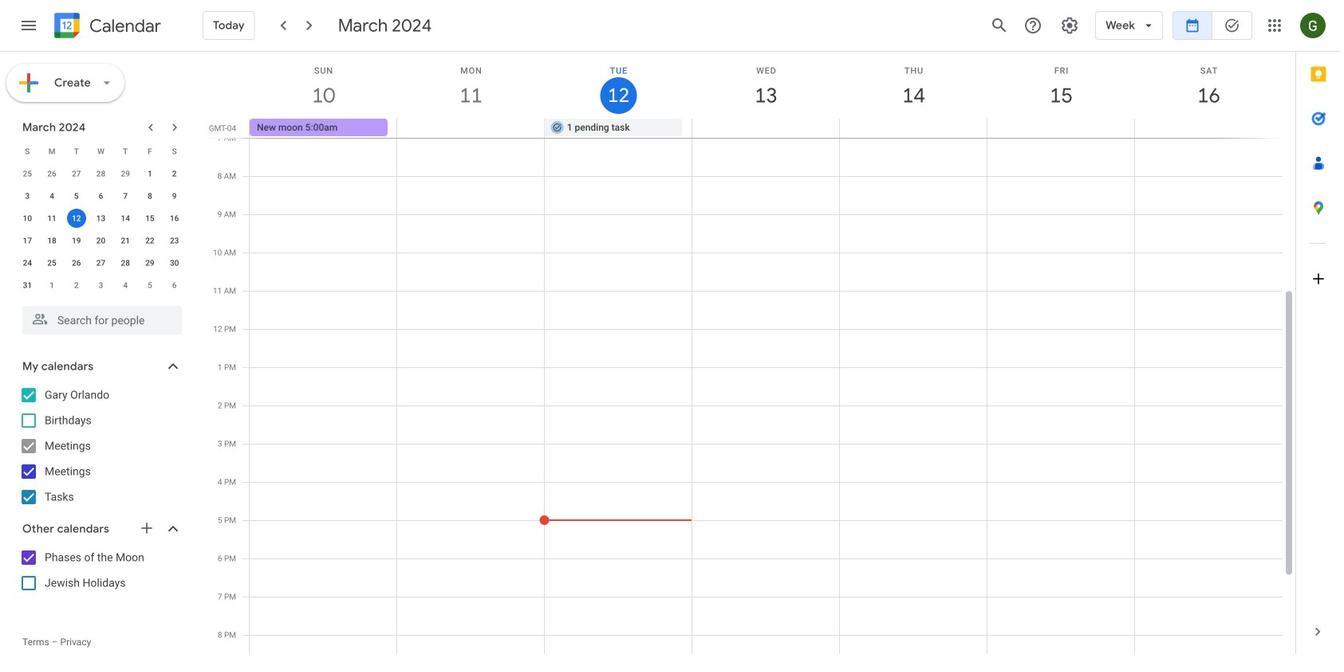 Task type: vqa. For each thing, say whether or not it's contained in the screenshot.
RECEIVE associated with Receive notifications for all day events on this calendar.
no



Task type: describe. For each thing, give the bounding box(es) containing it.
28 element
[[116, 254, 135, 273]]

4 element
[[42, 187, 61, 206]]

1 element
[[140, 164, 159, 183]]

february 28 element
[[91, 164, 110, 183]]

february 25 element
[[18, 164, 37, 183]]

april 3 element
[[91, 276, 110, 295]]

5 element
[[67, 187, 86, 206]]

11 element
[[42, 209, 61, 228]]

april 6 element
[[165, 276, 184, 295]]

cell inside march 2024 grid
[[64, 207, 89, 230]]

Search for people text field
[[32, 306, 172, 335]]

other calendars list
[[3, 546, 198, 597]]

heading inside "calendar" element
[[86, 16, 161, 35]]

18 element
[[42, 231, 61, 250]]

9 element
[[165, 187, 184, 206]]

10 element
[[18, 209, 37, 228]]

march 2024 grid
[[15, 140, 187, 297]]

19 element
[[67, 231, 86, 250]]

main drawer image
[[19, 16, 38, 35]]

12, today element
[[67, 209, 86, 228]]

2 element
[[165, 164, 184, 183]]

29 element
[[140, 254, 159, 273]]

february 27 element
[[67, 164, 86, 183]]

add other calendars image
[[139, 521, 155, 537]]

24 element
[[18, 254, 37, 273]]



Task type: locate. For each thing, give the bounding box(es) containing it.
april 4 element
[[116, 276, 135, 295]]

my calendars list
[[3, 383, 198, 511]]

30 element
[[165, 254, 184, 273]]

17 element
[[18, 231, 37, 250]]

row group
[[15, 163, 187, 297]]

27 element
[[91, 254, 110, 273]]

3 element
[[18, 187, 37, 206]]

tab list
[[1296, 52, 1340, 610]]

february 29 element
[[116, 164, 135, 183]]

23 element
[[165, 231, 184, 250]]

calendar element
[[51, 10, 161, 45]]

grid
[[204, 52, 1295, 655]]

21 element
[[116, 231, 135, 250]]

None search field
[[0, 300, 198, 335]]

april 5 element
[[140, 276, 159, 295]]

20 element
[[91, 231, 110, 250]]

16 element
[[165, 209, 184, 228]]

settings menu image
[[1060, 16, 1079, 35]]

15 element
[[140, 209, 159, 228]]

13 element
[[91, 209, 110, 228]]

14 element
[[116, 209, 135, 228]]

row
[[242, 119, 1295, 138], [15, 140, 187, 163], [15, 163, 187, 185], [15, 185, 187, 207], [15, 207, 187, 230], [15, 230, 187, 252], [15, 252, 187, 274], [15, 274, 187, 297]]

april 2 element
[[67, 276, 86, 295]]

26 element
[[67, 254, 86, 273]]

february 26 element
[[42, 164, 61, 183]]

heading
[[86, 16, 161, 35]]

7 element
[[116, 187, 135, 206]]

25 element
[[42, 254, 61, 273]]

8 element
[[140, 187, 159, 206]]

6 element
[[91, 187, 110, 206]]

31 element
[[18, 276, 37, 295]]

22 element
[[140, 231, 159, 250]]

april 1 element
[[42, 276, 61, 295]]

cell
[[397, 119, 545, 138], [692, 119, 840, 138], [840, 119, 987, 138], [987, 119, 1134, 138], [1134, 119, 1282, 138], [64, 207, 89, 230]]



